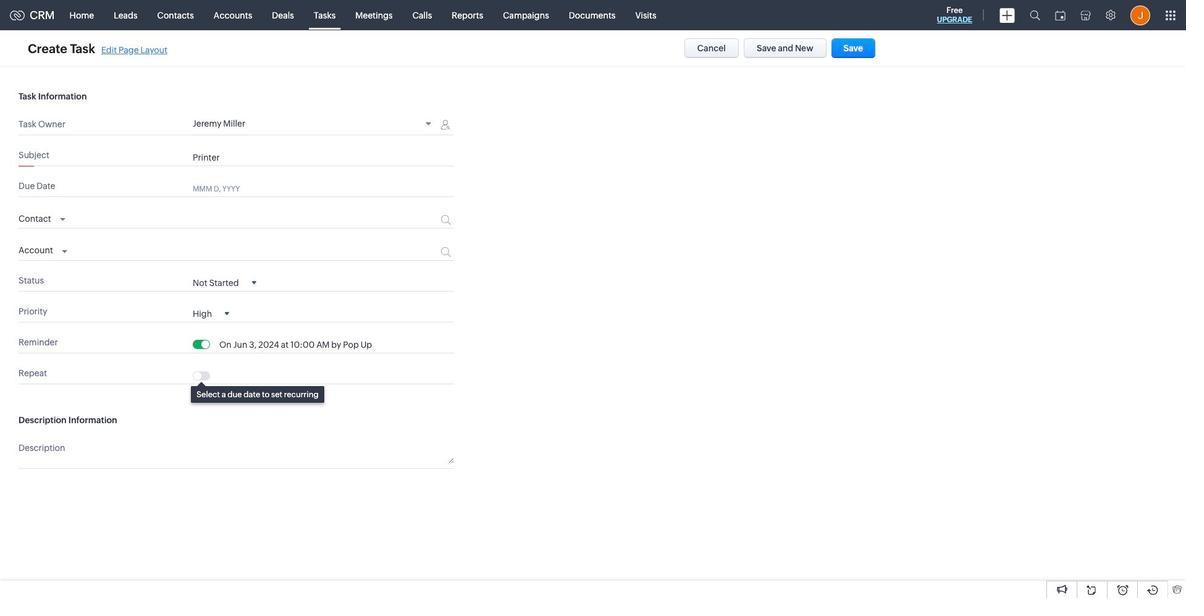 Task type: describe. For each thing, give the bounding box(es) containing it.
search element
[[1023, 0, 1048, 30]]

profile element
[[1123, 0, 1158, 30]]



Task type: vqa. For each thing, say whether or not it's contained in the screenshot.
-NONE- within field
no



Task type: locate. For each thing, give the bounding box(es) containing it.
search image
[[1030, 10, 1040, 20]]

None text field
[[193, 153, 454, 162]]

None button
[[684, 38, 739, 58], [744, 38, 826, 58], [831, 38, 876, 58], [684, 38, 739, 58], [744, 38, 826, 58], [831, 38, 876, 58]]

logo image
[[10, 10, 25, 20]]

create menu element
[[992, 0, 1023, 30]]

None text field
[[193, 440, 454, 463]]

calendar image
[[1055, 10, 1066, 20]]

create menu image
[[1000, 8, 1015, 23]]

profile image
[[1131, 5, 1150, 25]]

None field
[[193, 119, 436, 130], [19, 210, 65, 225], [19, 242, 67, 257], [193, 277, 256, 288], [193, 308, 229, 319], [193, 119, 436, 130], [19, 210, 65, 225], [19, 242, 67, 257], [193, 277, 256, 288], [193, 308, 229, 319]]

mmm d, yyyy text field
[[193, 184, 415, 193]]



